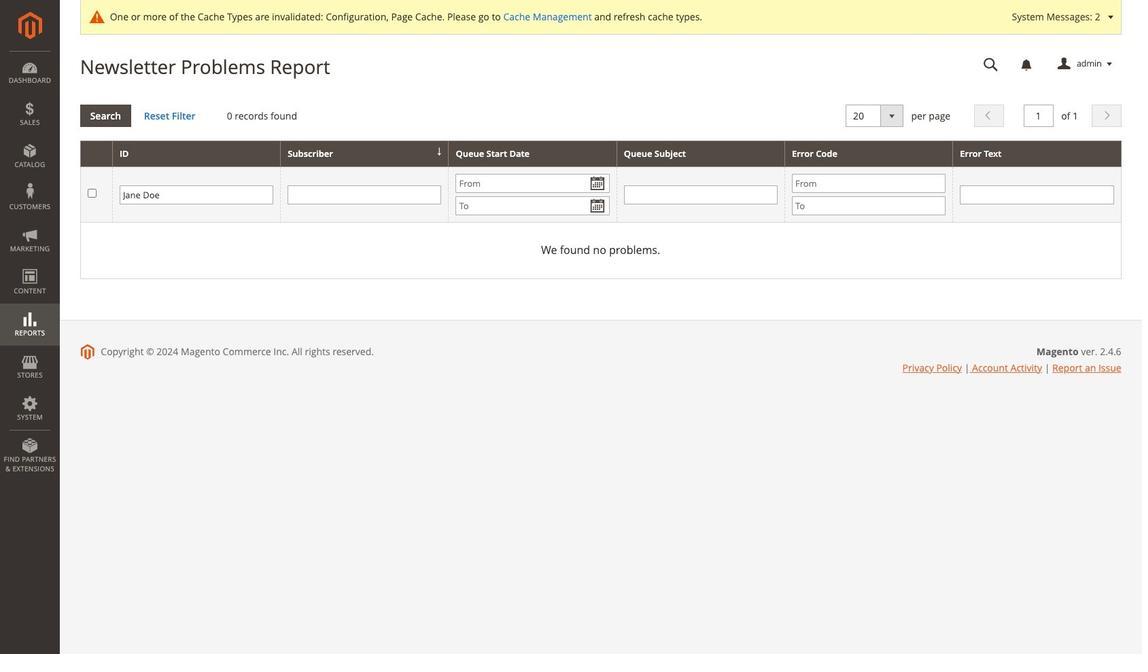 Task type: describe. For each thing, give the bounding box(es) containing it.
from text field for to text field
[[792, 174, 946, 193]]

To text field
[[456, 197, 610, 216]]

from text field for to text box at top
[[456, 174, 610, 193]]

To text field
[[792, 197, 946, 216]]

magento admin panel image
[[18, 12, 42, 39]]



Task type: locate. For each thing, give the bounding box(es) containing it.
None text field
[[974, 52, 1008, 76], [120, 185, 273, 205], [624, 185, 778, 205], [960, 185, 1114, 205], [974, 52, 1008, 76], [120, 185, 273, 205], [624, 185, 778, 205], [960, 185, 1114, 205]]

2 from text field from the left
[[792, 174, 946, 193]]

menu bar
[[0, 51, 60, 481]]

None text field
[[1024, 104, 1054, 127], [288, 185, 442, 205], [1024, 104, 1054, 127], [288, 185, 442, 205]]

1 from text field from the left
[[456, 174, 610, 193]]

from text field up to text box at top
[[456, 174, 610, 193]]

from text field up to text field
[[792, 174, 946, 193]]

From text field
[[456, 174, 610, 193], [792, 174, 946, 193]]

1 horizontal spatial from text field
[[792, 174, 946, 193]]

None checkbox
[[87, 189, 96, 198]]

0 horizontal spatial from text field
[[456, 174, 610, 193]]



